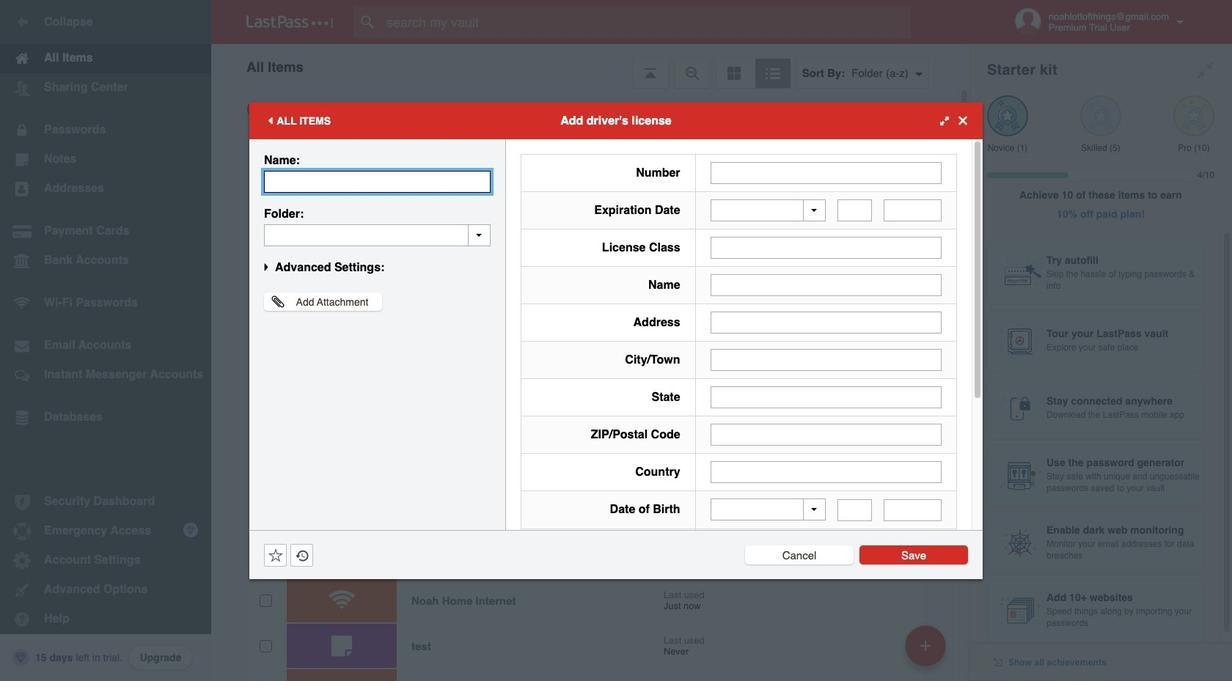 Task type: locate. For each thing, give the bounding box(es) containing it.
None text field
[[838, 199, 872, 221], [884, 199, 942, 221], [710, 312, 942, 334], [710, 349, 942, 371], [710, 386, 942, 408], [710, 424, 942, 446], [838, 499, 872, 521], [884, 499, 942, 521], [838, 199, 872, 221], [884, 199, 942, 221], [710, 312, 942, 334], [710, 349, 942, 371], [710, 386, 942, 408], [710, 424, 942, 446], [838, 499, 872, 521], [884, 499, 942, 521]]

lastpass image
[[246, 15, 333, 29]]

search my vault text field
[[353, 6, 939, 38]]

dialog
[[249, 102, 983, 681]]

None text field
[[710, 162, 942, 184], [264, 171, 491, 193], [264, 224, 491, 246], [710, 237, 942, 259], [710, 274, 942, 296], [710, 461, 942, 483], [710, 162, 942, 184], [264, 171, 491, 193], [264, 224, 491, 246], [710, 237, 942, 259], [710, 274, 942, 296], [710, 461, 942, 483]]



Task type: describe. For each thing, give the bounding box(es) containing it.
new item navigation
[[900, 621, 955, 681]]

vault options navigation
[[211, 44, 970, 88]]

new item image
[[920, 641, 931, 651]]

main navigation navigation
[[0, 0, 211, 681]]

Search search field
[[353, 6, 939, 38]]



Task type: vqa. For each thing, say whether or not it's contained in the screenshot.
password field
no



